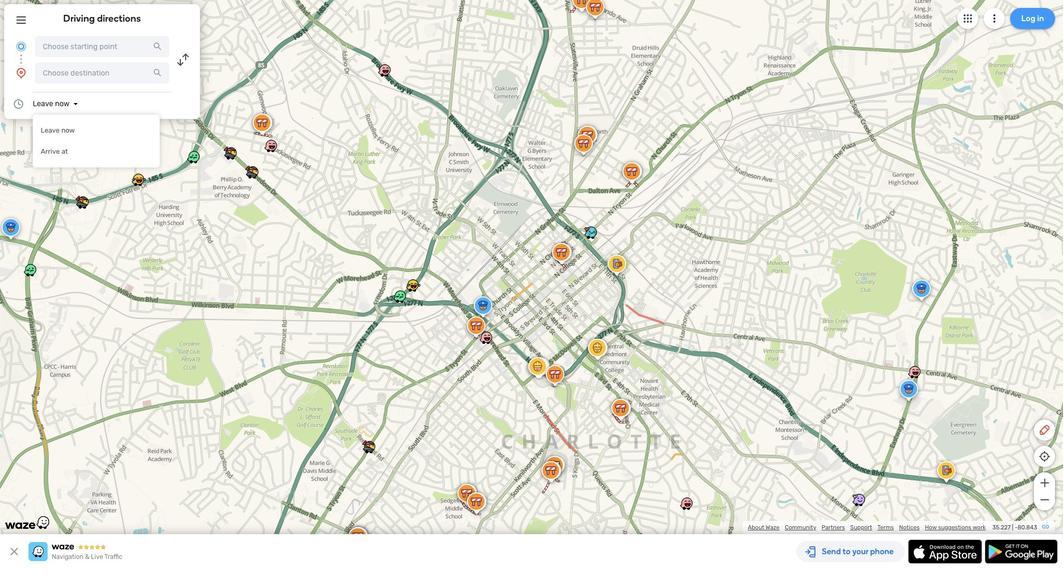 Task type: describe. For each thing, give the bounding box(es) containing it.
terms
[[878, 525, 894, 532]]

partners
[[822, 525, 845, 532]]

0 vertical spatial leave now
[[33, 99, 70, 108]]

how suggestions work link
[[925, 525, 986, 532]]

driving directions
[[63, 13, 141, 24]]

waze
[[766, 525, 780, 532]]

80.843
[[1018, 525, 1038, 532]]

link image
[[1042, 523, 1050, 532]]

suggestions
[[939, 525, 972, 532]]

35.227
[[993, 525, 1011, 532]]

community link
[[785, 525, 817, 532]]

how
[[925, 525, 937, 532]]

&
[[85, 554, 89, 561]]

navigation & live traffic
[[52, 554, 122, 561]]

leave now inside option
[[41, 126, 75, 134]]

about
[[748, 525, 765, 532]]

support link
[[851, 525, 873, 532]]

arrive
[[41, 148, 60, 156]]

navigation
[[52, 554, 84, 561]]

x image
[[8, 546, 21, 559]]

live
[[91, 554, 103, 561]]

partners link
[[822, 525, 845, 532]]

-
[[1015, 525, 1018, 532]]

zoom out image
[[1038, 494, 1052, 507]]

about waze link
[[748, 525, 780, 532]]

notices
[[900, 525, 920, 532]]



Task type: locate. For each thing, give the bounding box(es) containing it.
zoom in image
[[1038, 477, 1052, 490]]

clock image
[[12, 98, 25, 111]]

leave inside leave now option
[[41, 126, 60, 134]]

now up leave now option
[[55, 99, 70, 108]]

support
[[851, 525, 873, 532]]

now up at
[[61, 126, 75, 134]]

leave now up the arrive at at the left top of page
[[41, 126, 75, 134]]

leave
[[33, 99, 53, 108], [41, 126, 60, 134]]

leave now
[[33, 99, 70, 108], [41, 126, 75, 134]]

at
[[61, 148, 68, 156]]

|
[[1013, 525, 1014, 532]]

notices link
[[900, 525, 920, 532]]

arrive at
[[41, 148, 68, 156]]

traffic
[[104, 554, 122, 561]]

driving
[[63, 13, 95, 24]]

0 vertical spatial leave
[[33, 99, 53, 108]]

0 vertical spatial now
[[55, 99, 70, 108]]

arrive at option
[[33, 141, 160, 162]]

current location image
[[15, 40, 28, 53]]

directions
[[97, 13, 141, 24]]

community
[[785, 525, 817, 532]]

leave now right clock icon on the top left
[[33, 99, 70, 108]]

Choose destination text field
[[35, 62, 169, 84]]

pencil image
[[1039, 424, 1051, 437]]

1 vertical spatial leave now
[[41, 126, 75, 134]]

leave up arrive
[[41, 126, 60, 134]]

Choose starting point text field
[[35, 36, 169, 57]]

location image
[[15, 67, 28, 79]]

work
[[973, 525, 986, 532]]

1 vertical spatial leave
[[41, 126, 60, 134]]

terms link
[[878, 525, 894, 532]]

now
[[55, 99, 70, 108], [61, 126, 75, 134]]

leave now option
[[33, 120, 160, 141]]

leave right clock icon on the top left
[[33, 99, 53, 108]]

about waze community partners support terms notices how suggestions work
[[748, 525, 986, 532]]

1 vertical spatial now
[[61, 126, 75, 134]]

now inside option
[[61, 126, 75, 134]]

35.227 | -80.843
[[993, 525, 1038, 532]]



Task type: vqa. For each thing, say whether or not it's contained in the screenshot.
How
yes



